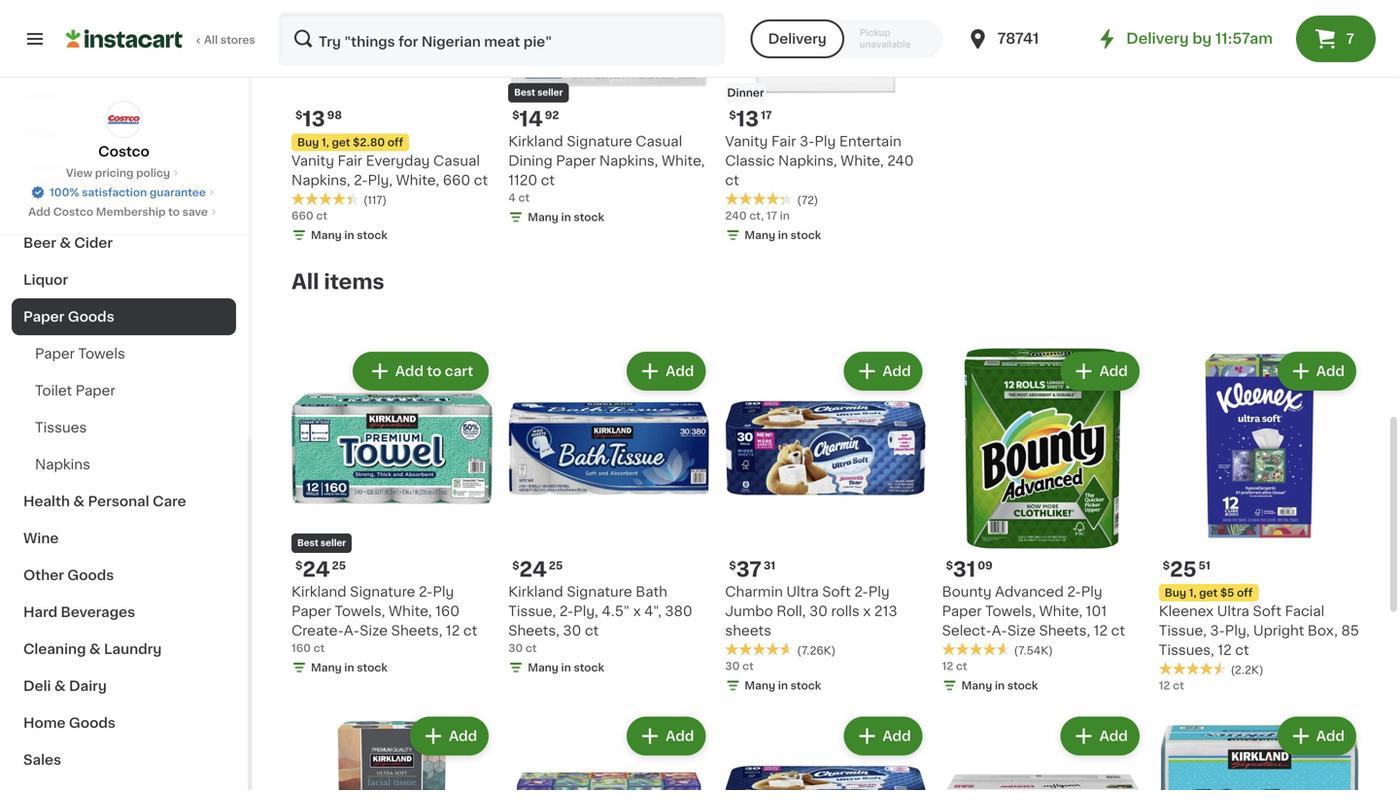 Task type: describe. For each thing, give the bounding box(es) containing it.
all items
[[292, 272, 385, 292]]

health & personal care link
[[12, 483, 236, 520]]

home goods
[[23, 716, 116, 730]]

12 inside kleenex ultra soft facial tissue, 3-ply, upright box, 85 tissues, 12 ct
[[1218, 644, 1232, 657]]

deli & dairy
[[23, 680, 107, 693]]

213
[[875, 605, 898, 618]]

25 for kirkland signature 2-ply paper towels, white, 160 create-a-size sheets, 12 ct
[[332, 560, 346, 571]]

dining
[[509, 154, 553, 168]]

white, for bounty advanced 2-ply paper towels, white, 101 select-a-size sheets, 12 ct
[[1040, 605, 1083, 618]]

size for select-
[[1008, 624, 1036, 638]]

get for 13
[[332, 137, 350, 148]]

other goods
[[23, 569, 114, 582]]

1 vertical spatial 160
[[292, 643, 311, 654]]

1, for 25
[[1190, 588, 1197, 598]]

goods for other goods
[[67, 569, 114, 582]]

2- inside bounty advanced 2-ply paper towels, white, 101 select-a-size sheets, 12 ct
[[1068, 585, 1082, 599]]

ply for bounty advanced 2-ply paper towels, white, 101 select-a-size sheets, 12 ct
[[1082, 585, 1103, 599]]

home
[[23, 716, 66, 730]]

ply inside charmin ultra soft 2-ply jumbo roll, 30 rolls x 213 sheets
[[869, 585, 890, 599]]

paper towels
[[35, 347, 125, 361]]

09
[[978, 560, 993, 571]]

bounty advanced 2-ply paper towels, white, 101 select-a-size sheets, 12 ct
[[943, 585, 1126, 638]]

ultra for ply,
[[1218, 605, 1250, 618]]

health & personal care
[[23, 495, 186, 508]]

tissues,
[[1160, 644, 1215, 657]]

select-
[[943, 624, 992, 638]]

stock down (7.26k) in the bottom of the page
[[791, 680, 822, 691]]

stock down (7.54k)
[[1008, 680, 1039, 691]]

paper inside the kirkland signature 2-ply paper towels, white, 160 create-a-size sheets, 12 ct 160 ct
[[292, 605, 331, 618]]

add costco membership to save link
[[28, 204, 220, 220]]

napkins, inside vanity fair 3-ply entertain classic napkins, white, 240 ct
[[779, 154, 838, 167]]

kirkland signature bath tissue, 2-ply, 4.5" x 4", 380 sheets, 30 ct 30 ct
[[509, 585, 693, 654]]

signature for towels,
[[350, 585, 416, 599]]

many in stock down (7.54k)
[[962, 680, 1039, 691]]

100%
[[50, 187, 79, 198]]

dinner
[[728, 87, 765, 98]]

17 for ct,
[[767, 210, 778, 221]]

$ 31 09
[[946, 559, 993, 580]]

1, for 13
[[322, 137, 329, 148]]

item carousel region
[[264, 0, 1388, 255]]

1 horizontal spatial 160
[[436, 605, 460, 618]]

napkins link
[[12, 446, 236, 483]]

beer & cider link
[[12, 225, 236, 262]]

off for 25
[[1238, 588, 1253, 598]]

kirkland for kirkland signature bath tissue, 2-ply, 4.5" x 4", 380 sheets, 30 ct
[[509, 585, 564, 599]]

tissue, inside kleenex ultra soft facial tissue, 3-ply, upright box, 85 tissues, 12 ct
[[1160, 624, 1207, 638]]

facial
[[1286, 605, 1325, 618]]

home goods link
[[12, 705, 236, 742]]

kirkland for kirkland signature 2-ply paper towels, white, 160 create-a-size sheets, 12 ct
[[292, 585, 347, 599]]

delivery by 11:57am link
[[1096, 27, 1274, 51]]

jumbo
[[726, 605, 774, 618]]

kirkland signature 2-ply paper towels, white, 160 create-a-size sheets, 12 ct 160 ct
[[292, 585, 478, 654]]

ct inside kleenex ultra soft facial tissue, 3-ply, upright box, 85 tissues, 12 ct
[[1236, 644, 1250, 657]]

pets link
[[12, 77, 236, 114]]

stock down the kirkland signature 2-ply paper towels, white, 160 create-a-size sheets, 12 ct 160 ct
[[357, 663, 388, 673]]

pricing
[[95, 168, 134, 178]]

$ for kirkland signature bath tissue, 2-ply, 4.5" x 4", 380 sheets, 30 ct
[[513, 560, 520, 571]]

kirkland signature casual dining paper napkins, white, 1120 ct 4 ct
[[509, 134, 705, 203]]

paper goods link
[[12, 298, 236, 335]]

costco logo image
[[105, 101, 142, 138]]

fair for classic
[[772, 134, 797, 148]]

ply for kirkland signature 2-ply paper towels, white, 160 create-a-size sheets, 12 ct 160 ct
[[433, 585, 454, 599]]

(7.54k)
[[1015, 646, 1054, 656]]

$ 13 17
[[729, 109, 772, 129]]

many in stock down 1120
[[528, 212, 605, 222]]

$ for charmin ultra soft 2-ply jumbo roll, 30 rolls x 213 sheets
[[729, 560, 737, 571]]

$ 14 92
[[513, 109, 559, 129]]

in down kirkland signature bath tissue, 2-ply, 4.5" x 4", 380 sheets, 30 ct 30 ct
[[561, 663, 571, 673]]

napkins, inside the vanity fair everyday casual napkins, 2-ply, white, 660 ct
[[292, 173, 351, 187]]

delivery for delivery
[[769, 32, 827, 46]]

cart
[[445, 364, 474, 378]]

towels
[[78, 347, 125, 361]]

cleaning
[[23, 643, 86, 656]]

kleenex
[[1160, 605, 1214, 618]]

many down "660 ct"
[[311, 230, 342, 240]]

all stores link
[[66, 12, 257, 66]]

1 vertical spatial 660
[[292, 210, 314, 221]]

buy for 25
[[1165, 588, 1187, 598]]

many down 1120
[[528, 212, 559, 222]]

buy 1, get $2.80 off
[[297, 137, 404, 148]]

paper inside kirkland signature casual dining paper napkins, white, 1120 ct 4 ct
[[556, 154, 596, 168]]

12 inside bounty advanced 2-ply paper towels, white, 101 select-a-size sheets, 12 ct
[[1094, 624, 1108, 638]]

delivery by 11:57am
[[1127, 32, 1274, 46]]

sheets, for bounty advanced 2-ply paper towels, white, 101 select-a-size sheets, 12 ct
[[1040, 624, 1091, 638]]

toilet paper
[[35, 384, 115, 398]]

in up "items" on the left top of page
[[344, 230, 354, 240]]

17 for 13
[[761, 110, 772, 120]]

2- inside the vanity fair everyday casual napkins, 2-ply, white, 660 ct
[[354, 173, 368, 187]]

pets
[[23, 88, 55, 102]]

$ for bounty advanced 2-ply paper towels, white, 101 select-a-size sheets, 12 ct
[[946, 560, 954, 571]]

$ for kirkland signature casual dining paper napkins, white, 1120 ct
[[513, 110, 520, 120]]

98
[[327, 110, 342, 120]]

$ for vanity fair 3-ply entertain classic napkins, white, 240 ct
[[729, 110, 737, 120]]

$ for kirkland signature 2-ply paper towels, white, 160 create-a-size sheets, 12 ct
[[296, 560, 303, 571]]

toilet
[[35, 384, 72, 398]]

white, for kirkland signature 2-ply paper towels, white, 160 create-a-size sheets, 12 ct 160 ct
[[389, 605, 432, 618]]

best seller for 24
[[297, 539, 346, 548]]

to inside add costco membership to save link
[[168, 207, 180, 217]]

sheets, for kirkland signature 2-ply paper towels, white, 160 create-a-size sheets, 12 ct 160 ct
[[391, 624, 443, 638]]

view pricing policy link
[[66, 165, 182, 181]]

4
[[509, 192, 516, 203]]

many in stock down kirkland signature bath tissue, 2-ply, 4.5" x 4", 380 sheets, 30 ct 30 ct
[[528, 663, 605, 673]]

ultra for roll,
[[787, 585, 819, 599]]

get for 25
[[1200, 588, 1218, 598]]

25 for kirkland signature bath tissue, 2-ply, 4.5" x 4", 380 sheets, 30 ct
[[549, 560, 563, 571]]

in down bounty advanced 2-ply paper towels, white, 101 select-a-size sheets, 12 ct
[[995, 680, 1005, 691]]

many down select-
[[962, 680, 993, 691]]

x inside charmin ultra soft 2-ply jumbo roll, 30 rolls x 213 sheets
[[864, 605, 871, 618]]

best for 24
[[297, 539, 319, 548]]

tissues
[[35, 421, 87, 435]]

paper inside 'paper towels' link
[[35, 347, 75, 361]]

101
[[1087, 605, 1107, 618]]

napkins
[[35, 458, 90, 471]]

(72)
[[798, 195, 819, 205]]

$ 37 31
[[729, 559, 776, 580]]

other goods link
[[12, 557, 236, 594]]

2- inside charmin ultra soft 2-ply jumbo roll, 30 rolls x 213 sheets
[[855, 585, 869, 599]]

$ inside $ 25 51
[[1163, 560, 1171, 571]]

cleaning & laundry
[[23, 643, 162, 656]]

stock down (117)
[[357, 230, 388, 240]]

laundry
[[104, 643, 162, 656]]

wine
[[23, 532, 59, 545]]

product group containing 31
[[943, 348, 1144, 698]]

wine link
[[12, 520, 236, 557]]

size for create-
[[360, 624, 388, 638]]

box,
[[1308, 624, 1339, 638]]

kleenex ultra soft facial tissue, 3-ply, upright box, 85 tissues, 12 ct
[[1160, 605, 1360, 657]]

$ inside $ 13 98
[[296, 110, 303, 120]]

costco link
[[98, 101, 150, 161]]

37
[[737, 559, 762, 580]]

stock down "(72)" at the right top of page
[[791, 230, 822, 240]]

by
[[1193, 32, 1212, 46]]

fair for 2-
[[338, 154, 363, 167]]

(2.2k)
[[1232, 665, 1264, 676]]

vanity for vanity fair everyday casual napkins, 2-ply, white, 660 ct
[[292, 154, 334, 167]]

78741
[[998, 32, 1040, 46]]

paper goods
[[23, 310, 114, 324]]

ply, inside kirkland signature bath tissue, 2-ply, 4.5" x 4", 380 sheets, 30 ct 30 ct
[[574, 605, 599, 618]]

beer & cider
[[23, 236, 113, 250]]

sales
[[23, 753, 61, 767]]

membership
[[96, 207, 166, 217]]

delivery for delivery by 11:57am
[[1127, 32, 1190, 46]]

stores
[[221, 35, 255, 45]]

floral
[[23, 162, 62, 176]]

entertain
[[840, 134, 902, 148]]

30 ct
[[726, 661, 754, 672]]

$5
[[1221, 588, 1235, 598]]

towels, for advanced
[[986, 605, 1036, 618]]

& for health
[[73, 495, 85, 508]]

toilet paper link
[[12, 372, 236, 409]]

$ 25 51
[[1163, 559, 1211, 580]]

add to cart
[[395, 364, 474, 378]]

baby
[[23, 125, 60, 139]]



Task type: vqa. For each thing, say whether or not it's contained in the screenshot.
as
no



Task type: locate. For each thing, give the bounding box(es) containing it.
guarantee
[[150, 187, 206, 198]]

2- inside the kirkland signature 2-ply paper towels, white, 160 create-a-size sheets, 12 ct 160 ct
[[419, 585, 433, 599]]

2 horizontal spatial ply,
[[1226, 624, 1251, 638]]

1 vertical spatial seller
[[321, 539, 346, 548]]

1 horizontal spatial 25
[[549, 560, 563, 571]]

a- for select-
[[992, 624, 1008, 638]]

1 horizontal spatial fair
[[772, 134, 797, 148]]

240 left ct,
[[726, 210, 747, 221]]

2 horizontal spatial 25
[[1171, 559, 1197, 580]]

ultra inside charmin ultra soft 2-ply jumbo roll, 30 rolls x 213 sheets
[[787, 585, 819, 599]]

2 vertical spatial ply,
[[1226, 624, 1251, 638]]

1 vertical spatial off
[[1238, 588, 1253, 598]]

1 vertical spatial soft
[[1254, 605, 1282, 618]]

0 horizontal spatial delivery
[[769, 32, 827, 46]]

0 horizontal spatial 160
[[292, 643, 311, 654]]

25 up kirkland signature bath tissue, 2-ply, 4.5" x 4", 380 sheets, 30 ct 30 ct
[[549, 560, 563, 571]]

0 horizontal spatial costco
[[53, 207, 93, 217]]

fair inside vanity fair 3-ply entertain classic napkins, white, 240 ct
[[772, 134, 797, 148]]

ply for vanity fair 3-ply entertain classic napkins, white, 240 ct
[[815, 134, 836, 148]]

0 horizontal spatial 24
[[303, 559, 330, 580]]

0 horizontal spatial buy
[[297, 137, 319, 148]]

25 up the create-
[[332, 560, 346, 571]]

1 horizontal spatial ultra
[[1218, 605, 1250, 618]]

size up (7.54k)
[[1008, 624, 1036, 638]]

1 vertical spatial to
[[427, 364, 442, 378]]

fair down buy 1, get $2.80 off
[[338, 154, 363, 167]]

0 horizontal spatial sheets,
[[391, 624, 443, 638]]

24 up the create-
[[303, 559, 330, 580]]

1 13 from the left
[[303, 109, 325, 129]]

1 horizontal spatial 24
[[520, 559, 547, 580]]

delivery button
[[751, 19, 845, 58]]

ct inside bounty advanced 2-ply paper towels, white, 101 select-a-size sheets, 12 ct
[[1112, 624, 1126, 638]]

0 vertical spatial 3-
[[800, 134, 815, 148]]

31
[[954, 559, 976, 580], [764, 560, 776, 571]]

sales link
[[12, 742, 236, 779]]

white, inside the kirkland signature 2-ply paper towels, white, 160 create-a-size sheets, 12 ct 160 ct
[[389, 605, 432, 618]]

add
[[28, 207, 51, 217], [395, 364, 424, 378], [666, 364, 694, 378], [883, 364, 911, 378], [1100, 364, 1128, 378], [1317, 364, 1345, 378], [449, 730, 478, 743], [666, 730, 694, 743], [883, 730, 911, 743], [1100, 730, 1128, 743], [1317, 730, 1345, 743]]

& inside "link"
[[54, 680, 66, 693]]

sheets, inside bounty advanced 2-ply paper towels, white, 101 select-a-size sheets, 12 ct
[[1040, 624, 1091, 638]]

1 vertical spatial ultra
[[1218, 605, 1250, 618]]

1 horizontal spatial off
[[1238, 588, 1253, 598]]

delivery left by
[[1127, 32, 1190, 46]]

ct,
[[750, 210, 764, 221]]

fair inside the vanity fair everyday casual napkins, 2-ply, white, 660 ct
[[338, 154, 363, 167]]

signature inside the kirkland signature 2-ply paper towels, white, 160 create-a-size sheets, 12 ct 160 ct
[[350, 585, 416, 599]]

white, inside vanity fair 3-ply entertain classic napkins, white, 240 ct
[[841, 154, 884, 167]]

1, down $ 13 98
[[322, 137, 329, 148]]

best up 14
[[514, 88, 536, 97]]

4.5"
[[602, 605, 630, 618]]

0 vertical spatial 660
[[443, 173, 471, 187]]

1 vertical spatial best
[[297, 539, 319, 548]]

soft for upright
[[1254, 605, 1282, 618]]

casual inside the vanity fair everyday casual napkins, 2-ply, white, 660 ct
[[434, 154, 480, 167]]

240 inside vanity fair 3-ply entertain classic napkins, white, 240 ct
[[888, 154, 914, 167]]

1 vertical spatial costco
[[53, 207, 93, 217]]

92
[[545, 110, 559, 120]]

charmin ultra soft 2-ply jumbo roll, 30 rolls x 213 sheets
[[726, 585, 898, 638]]

paper down the liquor
[[23, 310, 64, 324]]

0 vertical spatial to
[[168, 207, 180, 217]]

0 vertical spatial get
[[332, 137, 350, 148]]

items
[[324, 272, 385, 292]]

0 horizontal spatial vanity
[[292, 154, 334, 167]]

sheets, inside kirkland signature bath tissue, 2-ply, 4.5" x 4", 380 sheets, 30 ct 30 ct
[[509, 624, 560, 638]]

3- inside vanity fair 3-ply entertain classic napkins, white, 240 ct
[[800, 134, 815, 148]]

1 vertical spatial 240
[[726, 210, 747, 221]]

0 horizontal spatial napkins,
[[292, 173, 351, 187]]

add costco membership to save
[[28, 207, 208, 217]]

$ 13 98
[[296, 109, 342, 129]]

31 inside $ 37 31
[[764, 560, 776, 571]]

goods for paper goods
[[68, 310, 114, 324]]

0 horizontal spatial a-
[[344, 624, 360, 638]]

2 $ 24 25 from the left
[[513, 559, 563, 580]]

0 vertical spatial fair
[[772, 134, 797, 148]]

product group
[[292, 348, 493, 680], [509, 348, 710, 680], [726, 348, 927, 698], [943, 348, 1144, 698], [1160, 348, 1361, 694], [292, 713, 493, 790], [509, 713, 710, 790], [726, 713, 927, 790], [943, 713, 1144, 790], [1160, 713, 1361, 790]]

1 horizontal spatial size
[[1008, 624, 1036, 638]]

paper right dining
[[556, 154, 596, 168]]

white, inside kirkland signature casual dining paper napkins, white, 1120 ct 4 ct
[[662, 154, 705, 168]]

add inside button
[[395, 364, 424, 378]]

1 24 from the left
[[303, 559, 330, 580]]

1 horizontal spatial sheets,
[[509, 624, 560, 638]]

white,
[[841, 154, 884, 167], [662, 154, 705, 168], [396, 173, 440, 187], [389, 605, 432, 618], [1040, 605, 1083, 618]]

kirkland inside kirkland signature casual dining paper napkins, white, 1120 ct 4 ct
[[509, 134, 564, 148]]

best seller
[[514, 88, 563, 97], [297, 539, 346, 548]]

1 vertical spatial tissue,
[[1160, 624, 1207, 638]]

soft up rolls
[[823, 585, 851, 599]]

towels, inside the kirkland signature 2-ply paper towels, white, 160 create-a-size sheets, 12 ct 160 ct
[[335, 605, 385, 618]]

deli
[[23, 680, 51, 693]]

a- inside the kirkland signature 2-ply paper towels, white, 160 create-a-size sheets, 12 ct 160 ct
[[344, 624, 360, 638]]

0 vertical spatial best
[[514, 88, 536, 97]]

in right ct,
[[780, 210, 790, 221]]

in down 240 ct, 17 in
[[778, 230, 788, 240]]

1 horizontal spatial costco
[[98, 145, 150, 158]]

best up the create-
[[297, 539, 319, 548]]

buy inside the item carousel region
[[297, 137, 319, 148]]

13 for $ 13 98
[[303, 109, 325, 129]]

add to cart button
[[355, 354, 487, 389]]

liquor link
[[12, 262, 236, 298]]

get left "$2.80"
[[332, 137, 350, 148]]

size right the create-
[[360, 624, 388, 638]]

in down the "roll,"
[[778, 680, 788, 691]]

sheets,
[[391, 624, 443, 638], [509, 624, 560, 638], [1040, 624, 1091, 638]]

seller inside the item carousel region
[[538, 88, 563, 97]]

create-
[[292, 624, 344, 638]]

17 inside $ 13 17
[[761, 110, 772, 120]]

a- for create-
[[344, 624, 360, 638]]

seller up 92
[[538, 88, 563, 97]]

many down kirkland signature bath tissue, 2-ply, 4.5" x 4", 380 sheets, 30 ct 30 ct
[[528, 663, 559, 673]]

2 24 from the left
[[520, 559, 547, 580]]

goods up towels
[[68, 310, 114, 324]]

instacart logo image
[[66, 27, 183, 51]]

Search field
[[280, 14, 724, 64]]

liquor
[[23, 273, 68, 287]]

in down kirkland signature casual dining paper napkins, white, 1120 ct 4 ct
[[561, 212, 571, 222]]

12 ct for bounty advanced 2-ply paper towels, white, 101 select-a-size sheets, 12 ct
[[943, 661, 968, 672]]

get left $5
[[1200, 588, 1218, 598]]

upright
[[1254, 624, 1305, 638]]

vanity inside the vanity fair everyday casual napkins, 2-ply, white, 660 ct
[[292, 154, 334, 167]]

best for 14
[[514, 88, 536, 97]]

off for 13
[[388, 137, 404, 148]]

x left 4",
[[633, 605, 641, 618]]

ultra down $5
[[1218, 605, 1250, 618]]

get inside the item carousel region
[[332, 137, 350, 148]]

13 down dinner
[[737, 109, 759, 129]]

17 right ct,
[[767, 210, 778, 221]]

$ 24 25
[[296, 559, 346, 580], [513, 559, 563, 580]]

get inside product group
[[1200, 588, 1218, 598]]

0 vertical spatial off
[[388, 137, 404, 148]]

1, inside the item carousel region
[[322, 137, 329, 148]]

best
[[514, 88, 536, 97], [297, 539, 319, 548]]

towels, for signature
[[335, 605, 385, 618]]

& for deli
[[54, 680, 66, 693]]

1, inside product group
[[1190, 588, 1197, 598]]

& right the beer
[[60, 236, 71, 250]]

buy for 13
[[297, 137, 319, 148]]

0 horizontal spatial ultra
[[787, 585, 819, 599]]

30 inside charmin ultra soft 2-ply jumbo roll, 30 rolls x 213 sheets
[[810, 605, 828, 618]]

ultra up the "roll,"
[[787, 585, 819, 599]]

$ 24 25 for kirkland signature bath tissue, 2-ply, 4.5" x 4", 380 sheets, 30 ct
[[513, 559, 563, 580]]

1,
[[322, 137, 329, 148], [1190, 588, 1197, 598]]

vanity for vanity fair 3-ply entertain classic napkins, white, 240 ct
[[726, 134, 768, 148]]

1 horizontal spatial 12 ct
[[1160, 680, 1185, 691]]

soft inside charmin ultra soft 2-ply jumbo roll, 30 rolls x 213 sheets
[[823, 585, 851, 599]]

(117)
[[364, 195, 387, 205]]

tissue, down kleenex
[[1160, 624, 1207, 638]]

soft inside kleenex ultra soft facial tissue, 3-ply, upright box, 85 tissues, 12 ct
[[1254, 605, 1282, 618]]

1 horizontal spatial get
[[1200, 588, 1218, 598]]

cleaning & laundry link
[[12, 631, 236, 668]]

service type group
[[751, 19, 944, 58]]

0 vertical spatial 160
[[436, 605, 460, 618]]

signature for ply,
[[567, 585, 633, 599]]

paper inside bounty advanced 2-ply paper towels, white, 101 select-a-size sheets, 12 ct
[[943, 605, 982, 618]]

$
[[296, 110, 303, 120], [729, 110, 737, 120], [513, 110, 520, 120], [296, 560, 303, 571], [729, 560, 737, 571], [513, 560, 520, 571], [946, 560, 954, 571], [1163, 560, 1171, 571]]

3- up "(72)" at the right top of page
[[800, 134, 815, 148]]

white, inside bounty advanced 2-ply paper towels, white, 101 select-a-size sheets, 12 ct
[[1040, 605, 1083, 618]]

1 horizontal spatial delivery
[[1127, 32, 1190, 46]]

seller for 14
[[538, 88, 563, 97]]

660 inside the vanity fair everyday casual napkins, 2-ply, white, 660 ct
[[443, 173, 471, 187]]

24 for kirkland signature 2-ply paper towels, white, 160 create-a-size sheets, 12 ct
[[303, 559, 330, 580]]

product group containing 25
[[1160, 348, 1361, 694]]

1 vertical spatial fair
[[338, 154, 363, 167]]

dairy
[[69, 680, 107, 693]]

vanity up classic
[[726, 134, 768, 148]]

31 left "09"
[[954, 559, 976, 580]]

product group containing 37
[[726, 348, 927, 698]]

best seller inside the item carousel region
[[514, 88, 563, 97]]

all left "items" on the left top of page
[[292, 272, 319, 292]]

paper up toilet
[[35, 347, 75, 361]]

660 up all items at top left
[[292, 210, 314, 221]]

$ 24 25 up kirkland signature bath tissue, 2-ply, 4.5" x 4", 380 sheets, 30 ct 30 ct
[[513, 559, 563, 580]]

ply inside vanity fair 3-ply entertain classic napkins, white, 240 ct
[[815, 134, 836, 148]]

$ 24 25 up the create-
[[296, 559, 346, 580]]

0 vertical spatial tissue,
[[509, 605, 556, 618]]

17 down dinner
[[761, 110, 772, 120]]

240 down entertain
[[888, 154, 914, 167]]

casual inside kirkland signature casual dining paper napkins, white, 1120 ct 4 ct
[[636, 134, 683, 148]]

12
[[446, 624, 460, 638], [1094, 624, 1108, 638], [1218, 644, 1232, 657], [943, 661, 954, 672], [1160, 680, 1171, 691]]

size inside the kirkland signature 2-ply paper towels, white, 160 create-a-size sheets, 12 ct 160 ct
[[360, 624, 388, 638]]

soft for 30
[[823, 585, 851, 599]]

0 horizontal spatial seller
[[321, 539, 346, 548]]

paper inside toilet paper link
[[76, 384, 115, 398]]

0 vertical spatial seller
[[538, 88, 563, 97]]

0 vertical spatial costco
[[98, 145, 150, 158]]

13 for $ 13 17
[[737, 109, 759, 129]]

0 vertical spatial 1,
[[322, 137, 329, 148]]

1 horizontal spatial 240
[[888, 154, 914, 167]]

24 up kirkland signature bath tissue, 2-ply, 4.5" x 4", 380 sheets, 30 ct 30 ct
[[520, 559, 547, 580]]

0 horizontal spatial to
[[168, 207, 180, 217]]

buy inside product group
[[1165, 588, 1187, 598]]

ply, inside kleenex ultra soft facial tissue, 3-ply, upright box, 85 tissues, 12 ct
[[1226, 624, 1251, 638]]

to left cart at the top of page
[[427, 364, 442, 378]]

goods for home goods
[[69, 716, 116, 730]]

$ inside $ 14 92
[[513, 110, 520, 120]]

0 horizontal spatial 660
[[292, 210, 314, 221]]

stock down kirkland signature casual dining paper napkins, white, 1120 ct 4 ct
[[574, 212, 605, 222]]

24 for kirkland signature bath tissue, 2-ply, 4.5" x 4", 380 sheets, 30 ct
[[520, 559, 547, 580]]

sheets, inside the kirkland signature 2-ply paper towels, white, 160 create-a-size sheets, 12 ct 160 ct
[[391, 624, 443, 638]]

2-
[[354, 173, 368, 187], [419, 585, 433, 599], [855, 585, 869, 599], [1068, 585, 1082, 599], [560, 605, 574, 618]]

goods up beverages
[[67, 569, 114, 582]]

electronics link
[[12, 188, 236, 225]]

stock
[[574, 212, 605, 222], [357, 230, 388, 240], [791, 230, 822, 240], [357, 663, 388, 673], [574, 663, 605, 673], [791, 680, 822, 691], [1008, 680, 1039, 691]]

care
[[153, 495, 186, 508]]

11:57am
[[1216, 32, 1274, 46]]

hard beverages link
[[12, 594, 236, 631]]

1 $ 24 25 from the left
[[296, 559, 346, 580]]

0 vertical spatial all
[[204, 35, 218, 45]]

1120
[[509, 173, 538, 187]]

0 horizontal spatial 240
[[726, 210, 747, 221]]

deli & dairy link
[[12, 668, 236, 705]]

ply inside the kirkland signature 2-ply paper towels, white, 160 create-a-size sheets, 12 ct 160 ct
[[433, 585, 454, 599]]

ply, down $5
[[1226, 624, 1251, 638]]

delivery up $ 13 17
[[769, 32, 827, 46]]

towels, inside bounty advanced 2-ply paper towels, white, 101 select-a-size sheets, 12 ct
[[986, 605, 1036, 618]]

ply
[[815, 134, 836, 148], [433, 585, 454, 599], [869, 585, 890, 599], [1082, 585, 1103, 599]]

0 horizontal spatial 1,
[[322, 137, 329, 148]]

3- inside kleenex ultra soft facial tissue, 3-ply, upright box, 85 tissues, 12 ct
[[1211, 624, 1226, 638]]

best inside the item carousel region
[[514, 88, 536, 97]]

(7.26k)
[[798, 645, 836, 656]]

0 horizontal spatial x
[[633, 605, 641, 618]]

many down the create-
[[311, 663, 342, 673]]

0 vertical spatial best seller
[[514, 88, 563, 97]]

0 vertical spatial ply,
[[368, 173, 393, 187]]

17
[[761, 110, 772, 120], [767, 210, 778, 221]]

0 horizontal spatial 13
[[303, 109, 325, 129]]

31 right 37
[[764, 560, 776, 571]]

& for cleaning
[[89, 643, 101, 656]]

& for beer
[[60, 236, 71, 250]]

ply, up (117)
[[368, 173, 393, 187]]

ct inside vanity fair 3-ply entertain classic napkins, white, 240 ct
[[726, 173, 740, 187]]

2- inside kirkland signature bath tissue, 2-ply, 4.5" x 4", 380 sheets, 30 ct 30 ct
[[560, 605, 574, 618]]

off right $5
[[1238, 588, 1253, 598]]

0 vertical spatial goods
[[68, 310, 114, 324]]

stock down kirkland signature bath tissue, 2-ply, 4.5" x 4", 380 sheets, 30 ct 30 ct
[[574, 663, 605, 673]]

tissue, inside kirkland signature bath tissue, 2-ply, 4.5" x 4", 380 sheets, 30 ct 30 ct
[[509, 605, 556, 618]]

soft up upright
[[1254, 605, 1282, 618]]

white, inside the vanity fair everyday casual napkins, 2-ply, white, 660 ct
[[396, 173, 440, 187]]

ct
[[474, 173, 488, 187], [726, 173, 740, 187], [541, 173, 555, 187], [519, 192, 530, 203], [316, 210, 328, 221], [464, 624, 478, 638], [585, 624, 599, 638], [1112, 624, 1126, 638], [314, 643, 325, 654], [526, 643, 537, 654], [1236, 644, 1250, 657], [743, 661, 754, 672], [957, 661, 968, 672], [1174, 680, 1185, 691]]

x inside kirkland signature bath tissue, 2-ply, 4.5" x 4", 380 sheets, 30 ct 30 ct
[[633, 605, 641, 618]]

paper inside paper goods link
[[23, 310, 64, 324]]

1 horizontal spatial $ 24 25
[[513, 559, 563, 580]]

2 13 from the left
[[737, 109, 759, 129]]

0 horizontal spatial soft
[[823, 585, 851, 599]]

ply, for 13
[[368, 173, 393, 187]]

kirkland inside the kirkland signature 2-ply paper towels, white, 160 create-a-size sheets, 12 ct 160 ct
[[292, 585, 347, 599]]

100% satisfaction guarantee button
[[30, 181, 218, 200]]

many
[[528, 212, 559, 222], [311, 230, 342, 240], [745, 230, 776, 240], [311, 663, 342, 673], [528, 663, 559, 673], [745, 680, 776, 691], [962, 680, 993, 691]]

$ inside $ 37 31
[[729, 560, 737, 571]]

& right the health
[[73, 495, 85, 508]]

25 left the 51
[[1171, 559, 1197, 580]]

0 horizontal spatial $ 24 25
[[296, 559, 346, 580]]

classic
[[726, 154, 775, 167]]

1 horizontal spatial napkins,
[[600, 154, 659, 168]]

best seller up 92
[[514, 88, 563, 97]]

1 vertical spatial casual
[[434, 154, 480, 167]]

towels, up the create-
[[335, 605, 385, 618]]

$ inside $ 31 09
[[946, 560, 954, 571]]

0 horizontal spatial best seller
[[297, 539, 346, 548]]

$ 24 25 for kirkland signature 2-ply paper towels, white, 160 create-a-size sheets, 12 ct
[[296, 559, 346, 580]]

25 inside product group
[[1171, 559, 1197, 580]]

2 vertical spatial goods
[[69, 716, 116, 730]]

ply, for 25
[[1226, 624, 1251, 638]]

many in stock down the create-
[[311, 663, 388, 673]]

380
[[665, 605, 693, 618]]

size inside bounty advanced 2-ply paper towels, white, 101 select-a-size sheets, 12 ct
[[1008, 624, 1036, 638]]

kirkland inside kirkland signature bath tissue, 2-ply, 4.5" x 4", 380 sheets, 30 ct 30 ct
[[509, 585, 564, 599]]

napkins, inside kirkland signature casual dining paper napkins, white, 1120 ct 4 ct
[[600, 154, 659, 168]]

off inside the item carousel region
[[388, 137, 404, 148]]

best seller for 14
[[514, 88, 563, 97]]

0 horizontal spatial ply,
[[368, 173, 393, 187]]

ultra inside kleenex ultra soft facial tissue, 3-ply, upright box, 85 tissues, 12 ct
[[1218, 605, 1250, 618]]

1 horizontal spatial best seller
[[514, 88, 563, 97]]

beverages
[[61, 606, 135, 619]]

0 horizontal spatial 3-
[[800, 134, 815, 148]]

1 horizontal spatial best
[[514, 88, 536, 97]]

goods down dairy
[[69, 716, 116, 730]]

costco up view pricing policy link
[[98, 145, 150, 158]]

0 vertical spatial buy
[[297, 137, 319, 148]]

0 horizontal spatial size
[[360, 624, 388, 638]]

buy
[[297, 137, 319, 148], [1165, 588, 1187, 598]]

tissue, left 4.5" on the bottom
[[509, 605, 556, 618]]

0 vertical spatial vanity
[[726, 134, 768, 148]]

many in stock down 240 ct, 17 in
[[745, 230, 822, 240]]

2 horizontal spatial sheets,
[[1040, 624, 1091, 638]]

vanity fair 3-ply entertain classic napkins, white, 240 ct
[[726, 134, 914, 187]]

casual
[[636, 134, 683, 148], [434, 154, 480, 167]]

0 vertical spatial casual
[[636, 134, 683, 148]]

1 vertical spatial vanity
[[292, 154, 334, 167]]

1 vertical spatial buy
[[1165, 588, 1187, 598]]

1 horizontal spatial 31
[[954, 559, 976, 580]]

1, up kleenex
[[1190, 588, 1197, 598]]

1 vertical spatial ply,
[[574, 605, 599, 618]]

ply inside bounty advanced 2-ply paper towels, white, 101 select-a-size sheets, 12 ct
[[1082, 585, 1103, 599]]

vanity down buy 1, get $2.80 off
[[292, 154, 334, 167]]

all left the stores at top left
[[204, 35, 218, 45]]

1 horizontal spatial 13
[[737, 109, 759, 129]]

paper down towels
[[76, 384, 115, 398]]

3- up 'tissues,'
[[1211, 624, 1226, 638]]

0 vertical spatial soft
[[823, 585, 851, 599]]

1 horizontal spatial casual
[[636, 134, 683, 148]]

12 ct down select-
[[943, 661, 968, 672]]

all stores
[[204, 35, 255, 45]]

to inside add to cart button
[[427, 364, 442, 378]]

off inside product group
[[1238, 588, 1253, 598]]

in down the kirkland signature 2-ply paper towels, white, 160 create-a-size sheets, 12 ct 160 ct
[[344, 663, 354, 673]]

x left 213
[[864, 605, 871, 618]]

& right deli
[[54, 680, 66, 693]]

many in stock
[[528, 212, 605, 222], [311, 230, 388, 240], [745, 230, 822, 240], [311, 663, 388, 673], [528, 663, 605, 673], [745, 680, 822, 691], [962, 680, 1039, 691]]

0 vertical spatial 17
[[761, 110, 772, 120]]

signature inside kirkland signature casual dining paper napkins, white, 1120 ct 4 ct
[[567, 134, 633, 148]]

all for all stores
[[204, 35, 218, 45]]

delivery inside button
[[769, 32, 827, 46]]

1 horizontal spatial soft
[[1254, 605, 1282, 618]]

12 ct
[[943, 661, 968, 672], [1160, 680, 1185, 691]]

goods inside "link"
[[69, 716, 116, 730]]

&
[[60, 236, 71, 250], [73, 495, 85, 508], [89, 643, 101, 656], [54, 680, 66, 693]]

ct inside the vanity fair everyday casual napkins, 2-ply, white, 660 ct
[[474, 173, 488, 187]]

paper up the create-
[[292, 605, 331, 618]]

12 inside the kirkland signature 2-ply paper towels, white, 160 create-a-size sheets, 12 ct 160 ct
[[446, 624, 460, 638]]

delivery
[[1127, 32, 1190, 46], [769, 32, 827, 46]]

ply, inside the vanity fair everyday casual napkins, 2-ply, white, 660 ct
[[368, 173, 393, 187]]

1 vertical spatial 12 ct
[[1160, 680, 1185, 691]]

fair up classic
[[772, 134, 797, 148]]

1 horizontal spatial buy
[[1165, 588, 1187, 598]]

1 horizontal spatial seller
[[538, 88, 563, 97]]

soft
[[823, 585, 851, 599], [1254, 605, 1282, 618]]

buy up kleenex
[[1165, 588, 1187, 598]]

seller for 24
[[321, 539, 346, 548]]

13 left 98
[[303, 109, 325, 129]]

many in stock down (117)
[[311, 230, 388, 240]]

ply, left 4.5" on the bottom
[[574, 605, 599, 618]]

health
[[23, 495, 70, 508]]

all for all items
[[292, 272, 319, 292]]

hard beverages
[[23, 606, 135, 619]]

1 vertical spatial best seller
[[297, 539, 346, 548]]

paper towels link
[[12, 335, 236, 372]]

0 horizontal spatial towels,
[[335, 605, 385, 618]]

bounty
[[943, 585, 992, 599]]

vanity inside vanity fair 3-ply entertain classic napkins, white, 240 ct
[[726, 134, 768, 148]]

ultra
[[787, 585, 819, 599], [1218, 605, 1250, 618]]

hard
[[23, 606, 57, 619]]

many down 30 ct
[[745, 680, 776, 691]]

white, for kirkland signature casual dining paper napkins, white, 1120 ct 4 ct
[[662, 154, 705, 168]]

1 horizontal spatial 1,
[[1190, 588, 1197, 598]]

to down guarantee at the left of the page
[[168, 207, 180, 217]]

seller up the create-
[[321, 539, 346, 548]]

many down 240 ct, 17 in
[[745, 230, 776, 240]]

0 horizontal spatial 25
[[332, 560, 346, 571]]

13
[[303, 109, 325, 129], [737, 109, 759, 129]]

personal
[[88, 495, 149, 508]]

1 vertical spatial goods
[[67, 569, 114, 582]]

in
[[780, 210, 790, 221], [561, 212, 571, 222], [344, 230, 354, 240], [778, 230, 788, 240], [344, 663, 354, 673], [561, 663, 571, 673], [778, 680, 788, 691], [995, 680, 1005, 691]]

signature for napkins,
[[567, 134, 633, 148]]

other
[[23, 569, 64, 582]]

napkins,
[[779, 154, 838, 167], [600, 154, 659, 168], [292, 173, 351, 187]]

1 horizontal spatial all
[[292, 272, 319, 292]]

tissue,
[[509, 605, 556, 618], [1160, 624, 1207, 638]]

buy 1, get $5 off
[[1165, 588, 1253, 598]]

buy down $ 13 98
[[297, 137, 319, 148]]

off up everyday
[[388, 137, 404, 148]]

1 vertical spatial 1,
[[1190, 588, 1197, 598]]

240
[[888, 154, 914, 167], [726, 210, 747, 221]]

towels, down 'advanced'
[[986, 605, 1036, 618]]

save
[[182, 207, 208, 217]]

★★★★★
[[292, 192, 360, 206], [292, 192, 360, 206], [726, 192, 794, 206], [726, 192, 794, 206], [726, 643, 794, 656], [726, 643, 794, 656], [943, 643, 1011, 656], [943, 643, 1011, 656], [1160, 662, 1228, 676], [1160, 662, 1228, 676]]

advanced
[[996, 585, 1064, 599]]

$ inside $ 13 17
[[729, 110, 737, 120]]

x
[[864, 605, 871, 618], [633, 605, 641, 618]]

0 horizontal spatial all
[[204, 35, 218, 45]]

baby link
[[12, 114, 236, 151]]

0 horizontal spatial 12 ct
[[943, 661, 968, 672]]

660 left 1120
[[443, 173, 471, 187]]

kirkland for kirkland signature casual dining paper napkins, white, 1120 ct
[[509, 134, 564, 148]]

a- inside bounty advanced 2-ply paper towels, white, 101 select-a-size sheets, 12 ct
[[992, 624, 1008, 638]]

signature inside kirkland signature bath tissue, 2-ply, 4.5" x 4", 380 sheets, 30 ct 30 ct
[[567, 585, 633, 599]]

paper
[[556, 154, 596, 168], [23, 310, 64, 324], [35, 347, 75, 361], [76, 384, 115, 398], [292, 605, 331, 618], [943, 605, 982, 618]]

costco
[[98, 145, 150, 158], [53, 207, 93, 217]]

0 horizontal spatial tissue,
[[509, 605, 556, 618]]

12 ct for kleenex ultra soft facial tissue, 3-ply, upright box, 85 tissues, 12 ct
[[1160, 680, 1185, 691]]

0 horizontal spatial get
[[332, 137, 350, 148]]

costco down 100%
[[53, 207, 93, 217]]

0 horizontal spatial off
[[388, 137, 404, 148]]

None search field
[[278, 12, 726, 66]]

many in stock down 30 ct
[[745, 680, 822, 691]]

12 ct down 'tissues,'
[[1160, 680, 1185, 691]]

cider
[[74, 236, 113, 250]]



